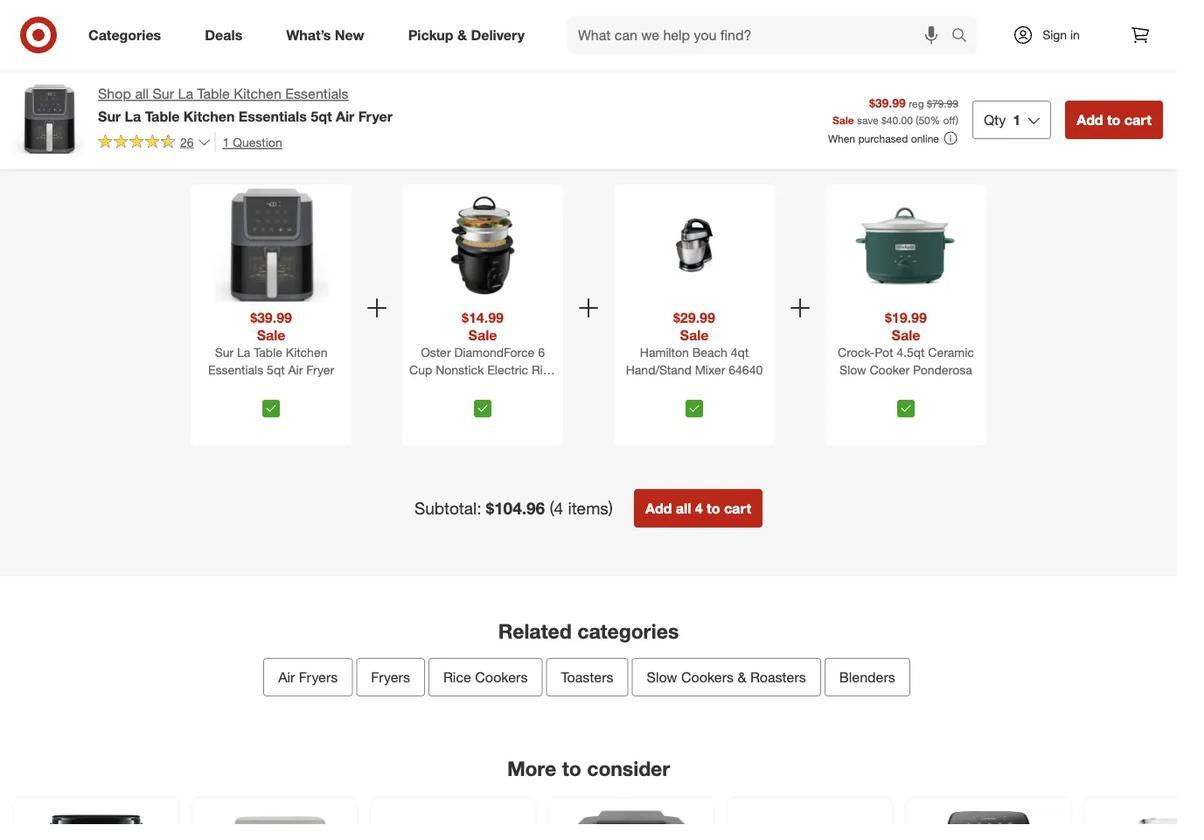 Task type: locate. For each thing, give the bounding box(es) containing it.
rice inside $14.99 sale oster diamondforce 6 cup nonstick  electric rice cooker - black
[[532, 362, 557, 378]]

5qt inside "$39.99 sale sur la table kitchen essentials 5qt air fryer"
[[267, 362, 285, 378]]

what's new
[[286, 26, 365, 43]]

1 horizontal spatial $39.99
[[870, 95, 906, 110]]

0 vertical spatial cooker
[[870, 362, 910, 378]]

2 fryers from the left
[[371, 668, 410, 685]]

1 horizontal spatial slow
[[840, 362, 867, 378]]

1 vertical spatial add
[[646, 500, 672, 517]]

in
[[1071, 27, 1081, 42]]

oster
[[421, 345, 451, 360]]

shop
[[98, 85, 131, 102]]

sur for shop all sur la table kitchen essentials sur la table kitchen essentials 5qt air fryer
[[153, 85, 174, 102]]

0 vertical spatial cart
[[1125, 111, 1153, 128]]

1 horizontal spatial cooker
[[870, 362, 910, 378]]

rice right fryers link
[[444, 668, 472, 685]]

2 vertical spatial to
[[562, 756, 582, 780]]

to
[[1108, 111, 1121, 128], [707, 500, 721, 517], [562, 756, 582, 780]]

0 vertical spatial kitchen
[[234, 85, 282, 102]]

shop all sur la table kitchen essentials sur la table kitchen essentials 5qt air fryer
[[98, 85, 393, 125]]

sur la table kitchen essentials 5qt air fryer link
[[194, 344, 348, 393]]

$39.99 sale sur la table kitchen essentials 5qt air fryer
[[208, 309, 334, 378]]

2 horizontal spatial sur
[[215, 345, 234, 360]]

(
[[916, 113, 919, 126]]

0 horizontal spatial &
[[458, 26, 467, 43]]

more
[[507, 756, 557, 780]]

1 vertical spatial 1
[[223, 134, 230, 150]]

1 horizontal spatial fryer
[[359, 108, 393, 125]]

& right the "pickup"
[[458, 26, 467, 43]]

$14.99 sale oster diamondforce 6 cup nonstick  electric rice cooker - black
[[410, 309, 557, 395]]

1 vertical spatial &
[[738, 668, 747, 685]]

online
[[912, 132, 940, 145]]

2 vertical spatial table
[[254, 345, 283, 360]]

blenders link
[[825, 658, 911, 696]]

None checkbox
[[263, 400, 280, 417]]

1 horizontal spatial 1
[[1014, 111, 1021, 128]]

&
[[458, 26, 467, 43], [738, 668, 747, 685]]

0 vertical spatial table
[[197, 85, 230, 102]]

0 vertical spatial slow
[[840, 362, 867, 378]]

subtotal: $104.96 (4 items)
[[415, 498, 613, 519]]

0 vertical spatial $39.99
[[870, 95, 906, 110]]

to for consider
[[562, 756, 582, 780]]

1 horizontal spatial &
[[738, 668, 747, 685]]

kitchen for $39.99
[[286, 345, 328, 360]]

add left 4
[[646, 500, 672, 517]]

add to cart
[[1077, 111, 1153, 128]]

1 horizontal spatial sur
[[153, 85, 174, 102]]

0 vertical spatial essentials
[[285, 85, 349, 102]]

1 fryers from the left
[[299, 668, 338, 685]]

cooker down 'pot'
[[870, 362, 910, 378]]

sale inside "$39.99 sale sur la table kitchen essentials 5qt air fryer"
[[257, 326, 286, 344]]

1 vertical spatial slow
[[647, 668, 678, 685]]

0 horizontal spatial to
[[562, 756, 582, 780]]

None checkbox
[[474, 400, 492, 417], [686, 400, 704, 417], [898, 400, 915, 417], [474, 400, 492, 417], [686, 400, 704, 417], [898, 400, 915, 417]]

0 vertical spatial 1
[[1014, 111, 1021, 128]]

kitchen inside "$39.99 sale sur la table kitchen essentials 5qt air fryer"
[[286, 345, 328, 360]]

essentials inside "$39.99 sale sur la table kitchen essentials 5qt air fryer"
[[208, 362, 264, 378]]

air inside "$39.99 sale sur la table kitchen essentials 5qt air fryer"
[[288, 362, 303, 378]]

toasters link
[[546, 658, 629, 696]]

table inside "$39.99 sale sur la table kitchen essentials 5qt air fryer"
[[254, 345, 283, 360]]

0 vertical spatial sur
[[153, 85, 174, 102]]

sale for $29.99
[[680, 326, 709, 344]]

essentials
[[285, 85, 349, 102], [239, 108, 307, 125], [208, 362, 264, 378]]

2 vertical spatial essentials
[[208, 362, 264, 378]]

qty 1
[[984, 111, 1021, 128]]

$39.99 up $
[[870, 95, 906, 110]]

-
[[485, 380, 490, 395]]

2 vertical spatial la
[[237, 345, 251, 360]]

la
[[178, 85, 193, 102], [125, 108, 141, 125], [237, 345, 251, 360]]

sale inside $14.99 sale oster diamondforce 6 cup nonstick  electric rice cooker - black
[[469, 326, 497, 344]]

1 vertical spatial cooker
[[442, 380, 482, 395]]

0 horizontal spatial la
[[125, 108, 141, 125]]

1 vertical spatial air
[[288, 362, 303, 378]]

1 vertical spatial fryer
[[306, 362, 334, 378]]

search
[[944, 28, 986, 45]]

1 left question
[[223, 134, 230, 150]]

sale for $14.99
[[469, 326, 497, 344]]

1 vertical spatial 5qt
[[267, 362, 285, 378]]

1 horizontal spatial all
[[676, 500, 692, 517]]

sale up when
[[833, 113, 855, 126]]

$39.99 inside $39.99 reg $79.99 sale save $ 40.00 ( 50 % off )
[[870, 95, 906, 110]]

sale
[[833, 113, 855, 126], [257, 326, 286, 344], [469, 326, 497, 344], [680, 326, 709, 344], [892, 326, 921, 344]]

sur la table kitchen essentials 8qt air fryer black image
[[560, 809, 704, 825]]

hamilton beach 4qt hand/stand mixer 64640 image
[[638, 188, 752, 302]]

cart
[[1125, 111, 1153, 128], [725, 500, 752, 517]]

slow inside $19.99 sale crock-pot 4.5qt ceramic slow cooker ponderosa
[[840, 362, 867, 378]]

0 horizontal spatial all
[[135, 85, 149, 102]]

1 horizontal spatial la
[[178, 85, 193, 102]]

fryers left fryers link
[[299, 668, 338, 685]]

rice down 6
[[532, 362, 557, 378]]

la inside "$39.99 sale sur la table kitchen essentials 5qt air fryer"
[[237, 345, 251, 360]]

sale down $19.99
[[892, 326, 921, 344]]

0 vertical spatial to
[[1108, 111, 1121, 128]]

sur
[[153, 85, 174, 102], [98, 108, 121, 125], [215, 345, 234, 360]]

to inside add to cart button
[[1108, 111, 1121, 128]]

add
[[1077, 111, 1104, 128], [646, 500, 672, 517]]

related categories
[[499, 619, 679, 643]]

deals link
[[190, 16, 265, 54]]

1 horizontal spatial add
[[1077, 111, 1104, 128]]

delivery
[[471, 26, 525, 43]]

sur inside "$39.99 sale sur la table kitchen essentials 5qt air fryer"
[[215, 345, 234, 360]]

0 vertical spatial all
[[135, 85, 149, 102]]

0 horizontal spatial add
[[646, 500, 672, 517]]

essentials for shop all sur la table kitchen essentials sur la table kitchen essentials 5qt air fryer
[[285, 85, 349, 102]]

hamilton beach 4qt hand/stand mixer 64640 link
[[618, 344, 772, 393]]

question
[[233, 134, 282, 150]]

2 vertical spatial air
[[278, 668, 295, 685]]

1 horizontal spatial table
[[197, 85, 230, 102]]

0 vertical spatial air
[[336, 108, 355, 125]]

0 horizontal spatial cooker
[[442, 380, 482, 395]]

4
[[696, 500, 703, 517]]

0 horizontal spatial sur
[[98, 108, 121, 125]]

fryer inside shop all sur la table kitchen essentials sur la table kitchen essentials 5qt air fryer
[[359, 108, 393, 125]]

1 question
[[223, 134, 282, 150]]

2 vertical spatial sur
[[215, 345, 234, 360]]

sur la table kitchen essentials 5qt air fryer image
[[214, 188, 328, 302]]

slow
[[840, 362, 867, 378], [647, 668, 678, 685]]

0 vertical spatial 5qt
[[311, 108, 332, 125]]

$79.99
[[928, 97, 959, 110]]

$39.99 for reg
[[870, 95, 906, 110]]

1 right qty
[[1014, 111, 1021, 128]]

50
[[919, 113, 931, 126]]

sale down $14.99
[[469, 326, 497, 344]]

0 horizontal spatial fryer
[[306, 362, 334, 378]]

table
[[197, 85, 230, 102], [145, 108, 180, 125], [254, 345, 283, 360]]

add down in
[[1077, 111, 1104, 128]]

cooker
[[870, 362, 910, 378], [442, 380, 482, 395]]

sale inside $19.99 sale crock-pot 4.5qt ceramic slow cooker ponderosa
[[892, 326, 921, 344]]

$39.99 up sur la table kitchen essentials 5qt air fryer link
[[250, 309, 292, 326]]

2 cookers from the left
[[682, 668, 734, 685]]

0 vertical spatial rice
[[532, 362, 557, 378]]

1 cookers from the left
[[475, 668, 528, 685]]

crock-
[[838, 345, 875, 360]]

slow down crock-
[[840, 362, 867, 378]]

pickup & delivery link
[[393, 16, 547, 54]]

$39.99 inside "$39.99 sale sur la table kitchen essentials 5qt air fryer"
[[250, 309, 292, 326]]

1 horizontal spatial rice
[[532, 362, 557, 378]]

0 vertical spatial fryer
[[359, 108, 393, 125]]

1 horizontal spatial 5qt
[[311, 108, 332, 125]]

ponderosa
[[914, 362, 973, 378]]

all for shop
[[135, 85, 149, 102]]

1 horizontal spatial cookers
[[682, 668, 734, 685]]

0 vertical spatial add
[[1077, 111, 1104, 128]]

add inside add all 4 to cart button
[[646, 500, 672, 517]]

kitchen for shop
[[234, 85, 282, 102]]

sale inside $29.99 sale hamilton beach 4qt hand/stand mixer 64640
[[680, 326, 709, 344]]

add for add all 4 to cart
[[646, 500, 672, 517]]

fryers
[[299, 668, 338, 685], [371, 668, 410, 685]]

all right shop
[[135, 85, 149, 102]]

1 vertical spatial cart
[[725, 500, 752, 517]]

1 horizontal spatial fryers
[[371, 668, 410, 685]]

air fryers link
[[264, 658, 353, 696]]

cooker down nonstick
[[442, 380, 482, 395]]

0 horizontal spatial rice
[[444, 668, 472, 685]]

fryers right air fryers
[[371, 668, 410, 685]]

diamondforce
[[455, 345, 535, 360]]

all inside button
[[676, 500, 692, 517]]

0 horizontal spatial 1
[[223, 134, 230, 150]]

sale up sur la table kitchen essentials 5qt air fryer link
[[257, 326, 286, 344]]

related
[[499, 619, 572, 643]]

1 vertical spatial sur
[[98, 108, 121, 125]]

to inside add all 4 to cart button
[[707, 500, 721, 517]]

2 horizontal spatial la
[[237, 345, 251, 360]]

all left 4
[[676, 500, 692, 517]]

0 vertical spatial &
[[458, 26, 467, 43]]

rice cookers
[[444, 668, 528, 685]]

5qt inside shop all sur la table kitchen essentials sur la table kitchen essentials 5qt air fryer
[[311, 108, 332, 125]]

sale for $39.99
[[257, 326, 286, 344]]

cruxgg 6qt touchscreen air fryer image
[[203, 809, 347, 825]]

to for cart
[[1108, 111, 1121, 128]]

all
[[135, 85, 149, 102], [676, 500, 692, 517]]

table for shop
[[197, 85, 230, 102]]

1 vertical spatial table
[[145, 108, 180, 125]]

sign in
[[1043, 27, 1081, 42]]

consider
[[587, 756, 670, 780]]

0 vertical spatial la
[[178, 85, 193, 102]]

& left roasters
[[738, 668, 747, 685]]

cookers down related
[[475, 668, 528, 685]]

air
[[336, 108, 355, 125], [288, 362, 303, 378], [278, 668, 295, 685]]

add inside add to cart button
[[1077, 111, 1104, 128]]

0 horizontal spatial fryers
[[299, 668, 338, 685]]

1 vertical spatial $39.99
[[250, 309, 292, 326]]

4qt
[[731, 345, 749, 360]]

1 vertical spatial to
[[707, 500, 721, 517]]

40.00
[[887, 113, 913, 126]]

0 horizontal spatial cookers
[[475, 668, 528, 685]]

la for $39.99 sale sur la table kitchen essentials 5qt air fryer
[[237, 345, 251, 360]]

gourmia 7-qt. fry 'n fold digital air fryer with 12 presets & guided cooking black image
[[1096, 809, 1178, 825]]

0 horizontal spatial $39.99
[[250, 309, 292, 326]]

0 horizontal spatial slow
[[647, 668, 678, 685]]

crock-pot 4.5qt ceramic slow cooker ponderosa image
[[850, 188, 963, 302]]

air inside shop all sur la table kitchen essentials sur la table kitchen essentials 5qt air fryer
[[336, 108, 355, 125]]

1 horizontal spatial to
[[707, 500, 721, 517]]

cookers left roasters
[[682, 668, 734, 685]]

$39.99
[[870, 95, 906, 110], [250, 309, 292, 326]]

slow down categories at bottom
[[647, 668, 678, 685]]

fryer
[[359, 108, 393, 125], [306, 362, 334, 378]]

0 horizontal spatial table
[[145, 108, 180, 125]]

rice
[[532, 362, 557, 378], [444, 668, 472, 685]]

1 vertical spatial all
[[676, 500, 692, 517]]

5qt
[[311, 108, 332, 125], [267, 362, 285, 378]]

0 horizontal spatial 5qt
[[267, 362, 285, 378]]

sale down '$29.99'
[[680, 326, 709, 344]]

1
[[1014, 111, 1021, 128], [223, 134, 230, 150]]

la for shop all sur la table kitchen essentials sur la table kitchen essentials 5qt air fryer
[[178, 85, 193, 102]]

all inside shop all sur la table kitchen essentials sur la table kitchen essentials 5qt air fryer
[[135, 85, 149, 102]]

new
[[335, 26, 365, 43]]

kitchen
[[234, 85, 282, 102], [184, 108, 235, 125], [286, 345, 328, 360]]

2 vertical spatial kitchen
[[286, 345, 328, 360]]

2 horizontal spatial to
[[1108, 111, 1121, 128]]

What can we help you find? suggestions appear below search field
[[568, 16, 957, 54]]

2 horizontal spatial table
[[254, 345, 283, 360]]



Task type: describe. For each thing, give the bounding box(es) containing it.
when purchased online
[[829, 132, 940, 145]]

oster diamondforce 6 cup nonstick  electric rice cooker - black link
[[406, 344, 560, 395]]

sale inside $39.99 reg $79.99 sale save $ 40.00 ( 50 % off )
[[833, 113, 855, 126]]

all for add
[[676, 500, 692, 517]]

off
[[944, 113, 956, 126]]

1 vertical spatial la
[[125, 108, 141, 125]]

qty
[[984, 111, 1007, 128]]

6
[[538, 345, 545, 360]]

1 vertical spatial kitchen
[[184, 108, 235, 125]]

$29.99 sale hamilton beach 4qt hand/stand mixer 64640
[[626, 309, 763, 378]]

blenders
[[840, 668, 896, 685]]

$39.99 reg $79.99 sale save $ 40.00 ( 50 % off )
[[833, 95, 959, 126]]

fryers link
[[356, 658, 425, 696]]

purchased
[[859, 132, 909, 145]]

cup
[[410, 362, 433, 378]]

deals
[[205, 26, 243, 43]]

pickup & delivery
[[408, 26, 525, 43]]

roasters
[[751, 668, 807, 685]]

cooker inside $14.99 sale oster diamondforce 6 cup nonstick  electric rice cooker - black
[[442, 380, 482, 395]]

64640
[[729, 362, 763, 378]]

image of sur la table kitchen essentials 5qt air fryer image
[[14, 84, 84, 154]]

ceramic
[[929, 345, 975, 360]]

nonstick
[[436, 362, 484, 378]]

rice cookers link
[[429, 658, 543, 696]]

gourmia 2qt digital air fryer with 10 presets & guided cooking image
[[917, 809, 1061, 825]]

$39.99 for sale
[[250, 309, 292, 326]]

pickup
[[408, 26, 454, 43]]

hand/stand
[[626, 362, 692, 378]]

search button
[[944, 16, 986, 58]]

items)
[[568, 498, 613, 519]]

reg
[[909, 97, 925, 110]]

slow cookers & roasters link
[[632, 658, 822, 696]]

save
[[858, 113, 879, 126]]

black
[[494, 380, 524, 395]]

beach
[[693, 345, 728, 360]]

when
[[829, 132, 856, 145]]

categories
[[88, 26, 161, 43]]

cookers for slow
[[682, 668, 734, 685]]

%
[[931, 113, 941, 126]]

hamilton
[[640, 345, 689, 360]]

$19.99
[[886, 309, 927, 326]]

fryer inside "$39.99 sale sur la table kitchen essentials 5qt air fryer"
[[306, 362, 334, 378]]

1 vertical spatial rice
[[444, 668, 472, 685]]

subtotal:
[[415, 498, 482, 519]]

sale for $19.99
[[892, 326, 921, 344]]

sign in link
[[999, 16, 1108, 54]]

add all 4 to cart
[[646, 500, 752, 517]]

$14.99
[[462, 309, 504, 326]]

categories link
[[74, 16, 183, 54]]

more to consider
[[507, 756, 670, 780]]

1 vertical spatial essentials
[[239, 108, 307, 125]]

26 link
[[98, 132, 211, 153]]

add to cart button
[[1066, 101, 1164, 139]]

mixer
[[695, 362, 726, 378]]

pot
[[875, 345, 894, 360]]

crock-pot 4.5qt ceramic slow cooker ponderosa link
[[830, 344, 984, 393]]

what's new link
[[272, 16, 386, 54]]

1 question link
[[215, 132, 282, 152]]

toasters
[[561, 668, 614, 685]]

electric
[[488, 362, 529, 378]]

0 horizontal spatial cart
[[725, 500, 752, 517]]

(4
[[550, 498, 564, 519]]

cooker inside $19.99 sale crock-pot 4.5qt ceramic slow cooker ponderosa
[[870, 362, 910, 378]]

slow cookers & roasters
[[647, 668, 807, 685]]

essentials for $39.99 sale sur la table kitchen essentials 5qt air fryer
[[208, 362, 264, 378]]

categories
[[578, 619, 679, 643]]

sign
[[1043, 27, 1068, 42]]

$
[[882, 113, 887, 126]]

air inside air fryers link
[[278, 668, 295, 685]]

add all 4 to cart button
[[634, 489, 763, 528]]

gourmia 6-qt digital window air fryer with 12 presets & guided cooking black image
[[25, 809, 168, 825]]

$29.99
[[674, 309, 716, 326]]

add for add to cart
[[1077, 111, 1104, 128]]

table for $39.99
[[254, 345, 283, 360]]

26
[[180, 134, 194, 149]]

cookers for rice
[[475, 668, 528, 685]]

what's
[[286, 26, 331, 43]]

sur for $39.99 sale sur la table kitchen essentials 5qt air fryer
[[215, 345, 234, 360]]

4.5qt
[[897, 345, 925, 360]]

$19.99 sale crock-pot 4.5qt ceramic slow cooker ponderosa
[[838, 309, 975, 378]]

air fryers
[[278, 668, 338, 685]]

)
[[956, 113, 959, 126]]

$104.96
[[486, 498, 545, 519]]

1 horizontal spatial cart
[[1125, 111, 1153, 128]]

oster diamondforce 6 cup nonstick  electric rice cooker - black image
[[426, 188, 540, 302]]



Task type: vqa. For each thing, say whether or not it's contained in the screenshot.
Question
yes



